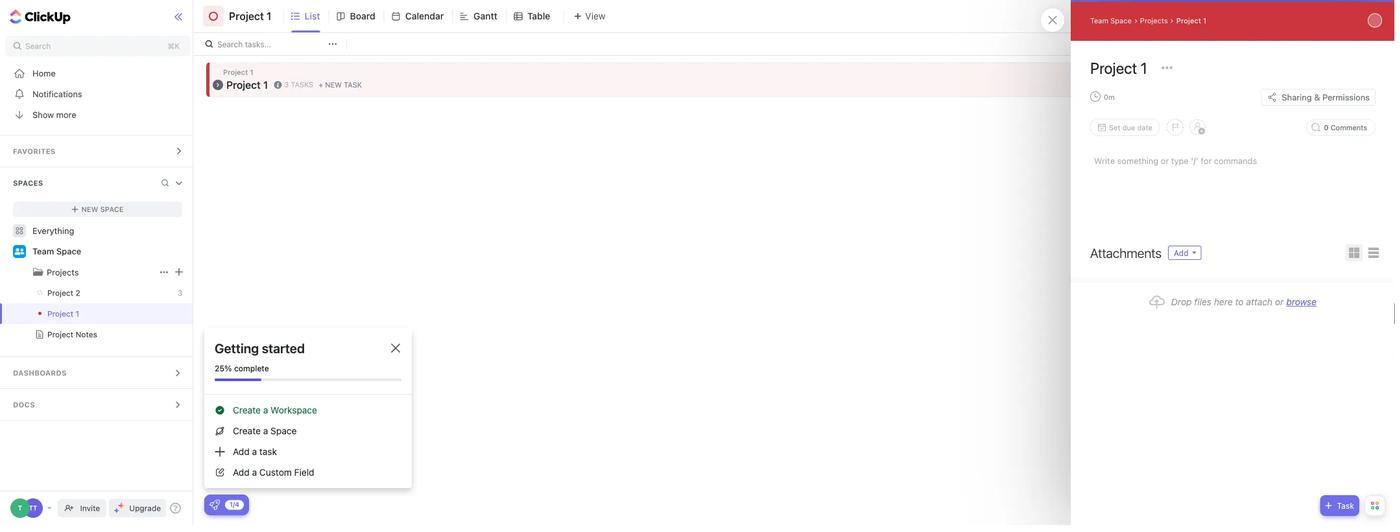 Task type: vqa. For each thing, say whether or not it's contained in the screenshot.
"0m"
yes



Task type: locate. For each thing, give the bounding box(es) containing it.
project notes
[[47, 330, 97, 339]]

0 horizontal spatial project 1 link
[[0, 304, 169, 324]]

team space
[[1090, 16, 1132, 25], [32, 247, 81, 256]]

date
[[1137, 123, 1152, 132]]

project 1 button
[[224, 2, 271, 30]]

show
[[32, 110, 54, 120]]

search up home
[[25, 42, 51, 51]]

new
[[325, 81, 342, 89], [81, 205, 98, 214]]

+
[[319, 81, 323, 89]]

upgrade
[[129, 504, 161, 513]]

create up create a space
[[233, 405, 261, 416]]

task down create a space
[[259, 447, 277, 457]]

1/4
[[230, 501, 239, 508]]

view
[[585, 11, 606, 21]]

a down create a workspace
[[263, 426, 268, 436]]

table
[[527, 11, 550, 21]]

project 1
[[229, 10, 271, 22], [1176, 16, 1207, 25], [1090, 59, 1148, 77], [223, 68, 253, 77], [226, 79, 268, 91], [47, 309, 79, 318]]

sidebar navigation
[[0, 0, 196, 525]]

t
[[18, 505, 22, 512]]

task
[[344, 81, 362, 89], [259, 447, 277, 457]]

new inside the sidebar navigation
[[81, 205, 98, 214]]

1 horizontal spatial search
[[217, 40, 243, 49]]

user friends image
[[15, 248, 24, 256]]

0 vertical spatial task
[[344, 81, 362, 89]]

0 horizontal spatial team space link
[[32, 241, 184, 262]]

3 inside the sidebar navigation
[[178, 289, 182, 297]]

create for create a workspace
[[233, 405, 261, 416]]

show more
[[32, 110, 76, 120]]

1 vertical spatial new
[[81, 205, 98, 214]]

browse
[[1286, 297, 1317, 307]]

1 vertical spatial create
[[233, 426, 261, 436]]

3 right list info icon
[[284, 80, 289, 89]]

getting
[[215, 341, 259, 356]]

home link
[[0, 63, 195, 84]]

new right + on the left
[[325, 81, 342, 89]]

task
[[1337, 501, 1354, 510]]

add for add a task
[[233, 447, 250, 457]]

0 vertical spatial team space
[[1090, 16, 1132, 25]]

tasks...
[[245, 40, 271, 49]]

1 horizontal spatial new
[[325, 81, 342, 89]]

1 horizontal spatial 3
[[284, 80, 289, 89]]

0 horizontal spatial new
[[81, 205, 98, 214]]

3 down dropdown menu icon in the bottom left of the page
[[178, 289, 182, 297]]

1 horizontal spatial task
[[344, 81, 362, 89]]

0 vertical spatial team space link
[[1090, 16, 1132, 25]]

project 1 link
[[1176, 16, 1207, 25], [0, 304, 169, 324]]

calendar
[[405, 11, 444, 21]]

3 for 3 tasks + new task
[[284, 80, 289, 89]]

1 create from the top
[[233, 405, 261, 416]]

0
[[1324, 123, 1329, 132]]

create a workspace
[[233, 405, 317, 416]]

1 vertical spatial team
[[32, 247, 54, 256]]

1 horizontal spatial team
[[1090, 16, 1108, 25]]

create up add a task
[[233, 426, 261, 436]]

3 inside "3 tasks + new task"
[[284, 80, 289, 89]]

add up drop
[[1174, 248, 1189, 257]]

list link
[[305, 0, 325, 32]]

task right + on the left
[[344, 81, 362, 89]]

home
[[32, 68, 56, 78]]

0 vertical spatial projects
[[1140, 16, 1168, 25]]

search left tasks...
[[217, 40, 243, 49]]

1 vertical spatial 3
[[178, 289, 182, 297]]

project inside button
[[229, 10, 264, 22]]

1 inside the sidebar navigation
[[76, 309, 79, 318]]

tasks
[[291, 80, 313, 89]]

share button
[[1341, 6, 1383, 27]]

notifications
[[32, 89, 82, 99]]

a for task
[[252, 447, 257, 457]]

add for add
[[1174, 248, 1189, 257]]

0 horizontal spatial team space
[[32, 247, 81, 256]]

0 vertical spatial 3
[[284, 80, 289, 89]]

spaces
[[13, 179, 43, 187]]

create a space
[[233, 426, 297, 436]]

a
[[263, 405, 268, 416], [263, 426, 268, 436], [252, 447, 257, 457], [252, 467, 257, 478]]

1 inside button
[[267, 10, 271, 22]]

3
[[284, 80, 289, 89], [178, 289, 182, 297]]

list
[[305, 11, 320, 21]]

favorites
[[13, 147, 56, 156]]

sparkle svg 1 image
[[118, 503, 125, 509]]

table link
[[527, 0, 555, 32]]

0 horizontal spatial projects
[[47, 268, 79, 277]]

sharing
[[1282, 92, 1312, 102]]

a down add a task
[[252, 467, 257, 478]]

search inside the sidebar navigation
[[25, 42, 51, 51]]

board link
[[350, 0, 381, 32]]

team space link
[[1090, 16, 1132, 25], [32, 241, 184, 262]]

add inside dropdown button
[[1174, 248, 1189, 257]]

1 vertical spatial add
[[233, 447, 250, 457]]

0 vertical spatial new
[[325, 81, 342, 89]]

1
[[267, 10, 271, 22], [1203, 16, 1207, 25], [1141, 59, 1148, 77], [250, 68, 253, 77], [263, 79, 268, 91], [76, 309, 79, 318]]

0 comments
[[1324, 123, 1367, 132]]

0 vertical spatial add
[[1174, 248, 1189, 257]]

dropdown menu image
[[175, 268, 183, 276]]

add down add a task
[[233, 467, 250, 478]]

create
[[233, 405, 261, 416], [233, 426, 261, 436]]

search
[[217, 40, 243, 49], [25, 42, 51, 51]]

share
[[1357, 12, 1378, 21]]

1 vertical spatial projects
[[47, 268, 79, 277]]

0 horizontal spatial 3
[[178, 289, 182, 297]]

2 create from the top
[[233, 426, 261, 436]]

projects
[[1140, 16, 1168, 25], [47, 268, 79, 277]]

team
[[1090, 16, 1108, 25], [32, 247, 54, 256]]

project
[[229, 10, 264, 22], [1176, 16, 1201, 25], [1090, 59, 1137, 77], [223, 68, 248, 77], [226, 79, 261, 91], [47, 289, 73, 298], [47, 309, 73, 318], [47, 330, 73, 339]]

a down create a space
[[252, 447, 257, 457]]

space
[[1111, 16, 1132, 25], [100, 205, 124, 214], [56, 247, 81, 256], [271, 426, 297, 436]]

1 vertical spatial project 1 link
[[0, 304, 169, 324]]

set priority image
[[1167, 119, 1184, 136]]

0 horizontal spatial search
[[25, 42, 51, 51]]

1 vertical spatial team space
[[32, 247, 81, 256]]

new up everything link on the left top
[[81, 205, 98, 214]]

to
[[1235, 297, 1244, 307]]

a up create a space
[[263, 405, 268, 416]]

0 horizontal spatial team
[[32, 247, 54, 256]]

add
[[1174, 248, 1189, 257], [233, 447, 250, 457], [233, 467, 250, 478]]

project 2 link
[[0, 283, 169, 304]]

task inside "3 tasks + new task"
[[344, 81, 362, 89]]

sharing & permissions
[[1282, 92, 1370, 102]]

projects link
[[1140, 16, 1168, 25], [1, 262, 156, 283], [47, 262, 156, 283]]

0 horizontal spatial task
[[259, 447, 277, 457]]

0 vertical spatial create
[[233, 405, 261, 416]]

project 1 inside dropdown button
[[226, 79, 268, 91]]

0 vertical spatial project 1 link
[[1176, 16, 1207, 25]]

project notes link
[[0, 324, 169, 345]]

project 1 inside button
[[229, 10, 271, 22]]

team space inside the sidebar navigation
[[32, 247, 81, 256]]

add for add a custom field
[[233, 467, 250, 478]]

everything
[[32, 226, 74, 236]]

files
[[1194, 297, 1212, 307]]

getting started
[[215, 341, 305, 356]]

2 vertical spatial add
[[233, 467, 250, 478]]

add down create a space
[[233, 447, 250, 457]]



Task type: describe. For each thing, give the bounding box(es) containing it.
upgrade link
[[109, 499, 166, 518]]

1 inside dropdown button
[[263, 79, 268, 91]]

project 1 button
[[211, 76, 271, 94]]

complete
[[234, 364, 269, 373]]

project 2
[[47, 289, 80, 298]]

0 vertical spatial team
[[1090, 16, 1108, 25]]

due
[[1122, 123, 1135, 132]]

attachments
[[1090, 245, 1162, 260]]

1 horizontal spatial project 1 link
[[1176, 16, 1207, 25]]

1 horizontal spatial projects
[[1140, 16, 1168, 25]]

set priority element
[[1167, 119, 1184, 136]]

attach
[[1246, 297, 1273, 307]]

notifications link
[[0, 84, 195, 104]]

add button
[[1168, 246, 1202, 260]]

gantt link
[[474, 0, 503, 32]]

⌘k
[[167, 42, 180, 51]]

search for search
[[25, 42, 51, 51]]

onboarding checklist button element
[[209, 500, 220, 510]]

3 for 3
[[178, 289, 182, 297]]

onboarding checklist button image
[[209, 500, 220, 510]]

search tasks...
[[217, 40, 271, 49]]

&
[[1314, 92, 1320, 102]]

sparkle svg 2 image
[[114, 508, 119, 513]]

docs
[[13, 401, 35, 409]]

team inside the sidebar navigation
[[32, 247, 54, 256]]

view button
[[563, 8, 609, 24]]

1 horizontal spatial team space
[[1090, 16, 1132, 25]]

set due date
[[1109, 123, 1152, 132]]

notes
[[76, 330, 97, 339]]

tt
[[29, 505, 37, 512]]

add a custom field
[[233, 467, 314, 478]]

gantt
[[474, 11, 497, 21]]

set
[[1109, 123, 1120, 132]]

everything link
[[0, 221, 195, 241]]

new space
[[81, 205, 124, 214]]

list info image
[[274, 81, 282, 89]]

comments
[[1331, 123, 1367, 132]]

permissions
[[1322, 92, 1370, 102]]

or
[[1275, 297, 1284, 307]]

close image
[[391, 344, 400, 353]]

sharing & permissions link
[[1261, 89, 1376, 106]]

custom
[[259, 467, 292, 478]]

a for workspace
[[263, 405, 268, 416]]

0m
[[1104, 93, 1115, 102]]

drop files here to attach or browse
[[1171, 297, 1317, 307]]

board
[[350, 11, 375, 21]]

1 vertical spatial team space link
[[32, 241, 184, 262]]

search for search tasks...
[[217, 40, 243, 49]]

more
[[56, 110, 76, 120]]

create for create a space
[[233, 426, 261, 436]]

field
[[294, 467, 314, 478]]

project inside dropdown button
[[226, 79, 261, 91]]

new inside "3 tasks + new task"
[[325, 81, 342, 89]]

a for space
[[263, 426, 268, 436]]

1 vertical spatial task
[[259, 447, 277, 457]]

3 tasks + new task
[[284, 80, 362, 89]]

drop
[[1171, 297, 1192, 307]]

here
[[1214, 297, 1233, 307]]

2
[[76, 289, 80, 298]]

a for custom
[[252, 467, 257, 478]]

calendar link
[[405, 0, 449, 32]]

Search tasks... text field
[[217, 35, 325, 53]]

workspace
[[271, 405, 317, 416]]

set due date button
[[1090, 119, 1163, 136]]

project 1 inside the sidebar navigation
[[47, 309, 79, 318]]

dashboards
[[13, 369, 67, 377]]

projects inside the sidebar navigation
[[47, 268, 79, 277]]

browse link
[[1286, 297, 1317, 307]]

25%
[[215, 364, 232, 373]]

favorites button
[[0, 136, 195, 167]]

25% complete
[[215, 364, 269, 373]]

add a task
[[233, 447, 277, 457]]

invite
[[80, 504, 100, 513]]

started
[[262, 341, 305, 356]]

1 horizontal spatial team space link
[[1090, 16, 1132, 25]]



